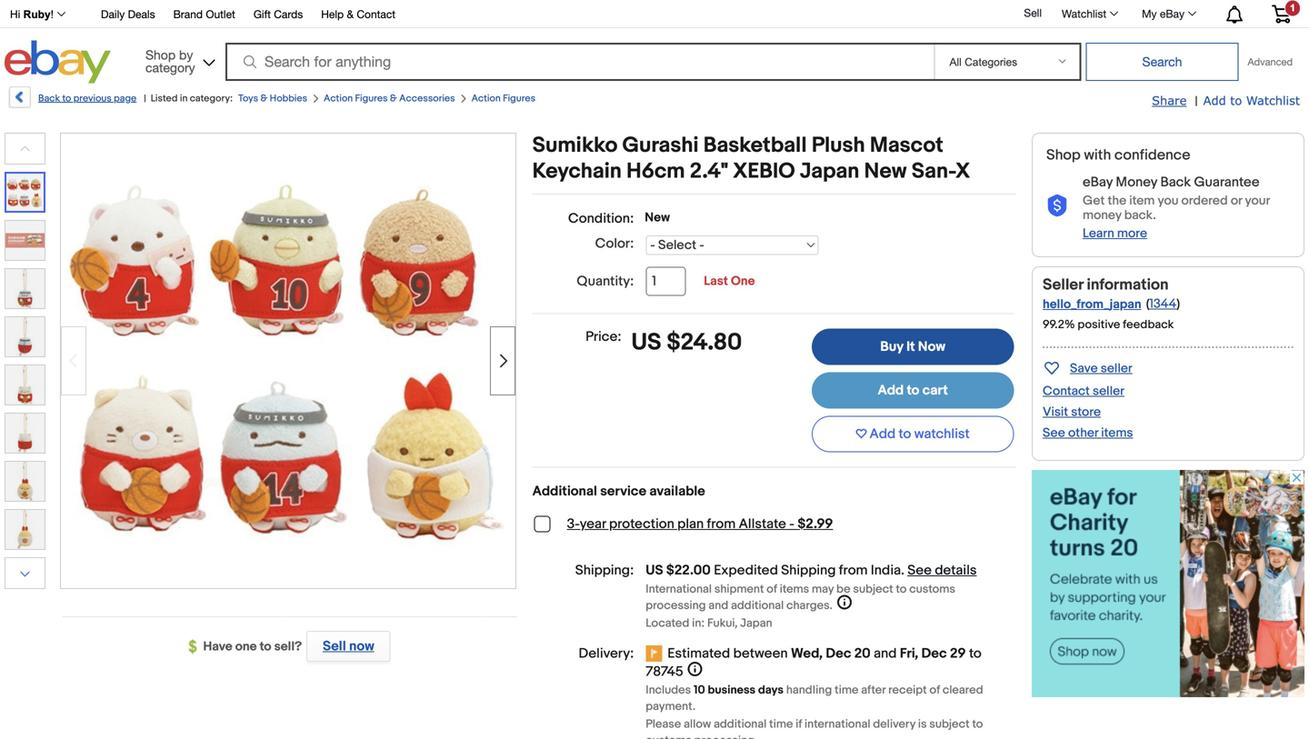 Task type: vqa. For each thing, say whether or not it's contained in the screenshot.
THE OR
yes



Task type: locate. For each thing, give the bounding box(es) containing it.
0 horizontal spatial of
[[767, 582, 777, 596]]

0 vertical spatial japan
[[800, 159, 859, 185]]

to down advanced link
[[1230, 93, 1242, 107]]

seller down save seller
[[1093, 384, 1125, 399]]

of down expedited
[[767, 582, 777, 596]]

subject inside the please allow additional time if international delivery is subject to customs processing.
[[929, 717, 970, 731]]

0 horizontal spatial new
[[645, 210, 670, 225]]

located
[[646, 616, 689, 631]]

1 vertical spatial shop
[[1046, 146, 1081, 164]]

0 horizontal spatial sell
[[323, 638, 346, 655]]

0 horizontal spatial watchlist
[[1062, 7, 1106, 20]]

h6cm
[[626, 159, 685, 185]]

1 vertical spatial and
[[874, 646, 897, 662]]

1 dec from the left
[[826, 646, 851, 662]]

international
[[805, 717, 870, 731]]

watchlist right sell link
[[1062, 7, 1106, 20]]

save seller
[[1070, 361, 1133, 376]]

fri,
[[900, 646, 918, 662]]

new down h6cm
[[645, 210, 670, 225]]

sell left the now
[[323, 638, 346, 655]]

2 vertical spatial add
[[870, 426, 896, 442]]

add right share
[[1203, 93, 1226, 107]]

seller right save
[[1101, 361, 1133, 376]]

subject down india
[[853, 582, 893, 596]]

0 horizontal spatial back
[[38, 93, 60, 105]]

add for add to cart
[[878, 382, 904, 399]]

1 horizontal spatial contact
[[1043, 384, 1090, 399]]

0 vertical spatial of
[[767, 582, 777, 596]]

1 horizontal spatial from
[[839, 562, 868, 579]]

0 horizontal spatial customs
[[646, 734, 692, 739]]

1 vertical spatial back
[[1160, 174, 1191, 190]]

1 horizontal spatial |
[[1195, 94, 1198, 109]]

0 vertical spatial sell
[[1024, 6, 1042, 19]]

1 horizontal spatial back
[[1160, 174, 1191, 190]]

add to cart link
[[812, 372, 1014, 409]]

hobbies
[[270, 93, 307, 105]]

listed
[[151, 93, 178, 105]]

may
[[812, 582, 834, 596]]

1 action from the left
[[324, 93, 353, 105]]

1 horizontal spatial new
[[864, 159, 907, 185]]

new left san-
[[864, 159, 907, 185]]

seller inside contact seller visit store see other items
[[1093, 384, 1125, 399]]

delivery alert flag image
[[646, 646, 668, 664]]

1 horizontal spatial and
[[874, 646, 897, 662]]

0 horizontal spatial subject
[[853, 582, 893, 596]]

subject inside international shipment of items may be subject to customs processing and additional charges.
[[853, 582, 893, 596]]

dec left 20 on the bottom
[[826, 646, 851, 662]]

0 vertical spatial contact
[[357, 8, 396, 20]]

1 horizontal spatial items
[[1101, 425, 1133, 441]]

seller information hello_from_japan ( 1344 ) 99.2% positive feedback
[[1043, 275, 1180, 332]]

0 horizontal spatial dec
[[826, 646, 851, 662]]

0 horizontal spatial time
[[769, 717, 793, 731]]

customs inside international shipment of items may be subject to customs processing and additional charges.
[[909, 582, 955, 596]]

1 vertical spatial us
[[646, 562, 663, 579]]

1 horizontal spatial action
[[471, 93, 501, 105]]

us right price:
[[631, 329, 662, 357]]

toys & hobbies
[[238, 93, 307, 105]]

from right plan
[[707, 516, 736, 532]]

1 vertical spatial subject
[[929, 717, 970, 731]]

figures for action figures & accessories
[[355, 93, 388, 105]]

contact right the 'help'
[[357, 8, 396, 20]]

& right toys
[[260, 93, 268, 105]]

sell left watchlist 'link'
[[1024, 6, 1042, 19]]

shipment
[[714, 582, 764, 596]]

add down buy
[[878, 382, 904, 399]]

gift cards link
[[253, 5, 303, 25]]

to left cart
[[907, 382, 920, 399]]

shop left with
[[1046, 146, 1081, 164]]

& for toys
[[260, 93, 268, 105]]

customs
[[909, 582, 955, 596], [646, 734, 692, 739]]

0 vertical spatial watchlist
[[1062, 7, 1106, 20]]

0 vertical spatial shop
[[145, 47, 176, 62]]

seller for contact
[[1093, 384, 1125, 399]]

1 horizontal spatial figures
[[503, 93, 536, 105]]

contact inside contact seller visit store see other items
[[1043, 384, 1090, 399]]

customs down please
[[646, 734, 692, 739]]

0 horizontal spatial contact
[[357, 8, 396, 20]]

to left watchlist
[[899, 426, 911, 442]]

seller inside button
[[1101, 361, 1133, 376]]

2.4"
[[690, 159, 728, 185]]

0 vertical spatial customs
[[909, 582, 955, 596]]

brand outlet link
[[173, 5, 235, 25]]

0 vertical spatial back
[[38, 93, 60, 105]]

ebay right 'my'
[[1160, 7, 1185, 20]]

sell now
[[323, 638, 374, 655]]

item
[[1129, 193, 1155, 209]]

watchlist inside share | add to watchlist
[[1246, 93, 1300, 107]]

0 vertical spatial and
[[709, 599, 728, 613]]

figures down search for anything text field
[[503, 93, 536, 105]]

of inside handling time after receipt of cleared payment.
[[930, 683, 940, 697]]

see right "."
[[907, 562, 932, 579]]

see down visit
[[1043, 425, 1065, 441]]

to
[[62, 93, 71, 105], [1230, 93, 1242, 107], [907, 382, 920, 399], [899, 426, 911, 442], [896, 582, 907, 596], [260, 639, 271, 655], [969, 646, 982, 662], [972, 717, 983, 731]]

2 action from the left
[[471, 93, 501, 105]]

0 vertical spatial add
[[1203, 93, 1226, 107]]

color
[[595, 235, 630, 252]]

back left previous
[[38, 93, 60, 105]]

japan right xebio
[[800, 159, 859, 185]]

watchlist inside 'link'
[[1062, 7, 1106, 20]]

additional
[[532, 483, 597, 500]]

0 horizontal spatial &
[[260, 93, 268, 105]]

to down cleared at right bottom
[[972, 717, 983, 731]]

ebay inside account navigation
[[1160, 7, 1185, 20]]

picture 5 of 14 image
[[5, 365, 45, 405]]

days
[[758, 683, 784, 697]]

mascot
[[870, 133, 944, 159]]

time inside handling time after receipt of cleared payment.
[[835, 683, 859, 697]]

watchlist down advanced
[[1246, 93, 1300, 107]]

the
[[1108, 193, 1126, 209]]

payment.
[[646, 700, 696, 714]]

contact up visit store link
[[1043, 384, 1090, 399]]

0 vertical spatial subject
[[853, 582, 893, 596]]

0 horizontal spatial items
[[780, 582, 809, 596]]

shop by category banner
[[0, 0, 1305, 88]]

other
[[1068, 425, 1098, 441]]

2 dec from the left
[[921, 646, 947, 662]]

action for action figures
[[471, 93, 501, 105]]

$24.80
[[667, 329, 742, 357]]

us $24.80 main content
[[532, 133, 1016, 739]]

0 vertical spatial seller
[[1101, 361, 1133, 376]]

customs inside the please allow additional time if international delivery is subject to customs processing.
[[646, 734, 692, 739]]

additional down shipment in the bottom of the page
[[731, 599, 784, 613]]

charges.
[[786, 599, 833, 613]]

& left accessories
[[390, 93, 397, 105]]

0 vertical spatial us
[[631, 329, 662, 357]]

handling
[[786, 683, 832, 697]]

us for us $22.00
[[646, 562, 663, 579]]

1 horizontal spatial subject
[[929, 717, 970, 731]]

time left if
[[769, 717, 793, 731]]

sell inside account navigation
[[1024, 6, 1042, 19]]

0 horizontal spatial figures
[[355, 93, 388, 105]]

1 vertical spatial add
[[878, 382, 904, 399]]

see inside us $24.80 main content
[[907, 562, 932, 579]]

1 vertical spatial from
[[839, 562, 868, 579]]

hello_from_japan
[[1043, 297, 1142, 312]]

watchlist
[[914, 426, 970, 442]]

dec
[[826, 646, 851, 662], [921, 646, 947, 662]]

with details__icon image
[[1046, 195, 1068, 217]]

customs down see details link in the right bottom of the page
[[909, 582, 955, 596]]

year
[[580, 516, 606, 532]]

action right accessories
[[471, 93, 501, 105]]

0 vertical spatial new
[[864, 159, 907, 185]]

)
[[1177, 296, 1180, 312]]

0 vertical spatial additional
[[731, 599, 784, 613]]

see inside contact seller visit store see other items
[[1043, 425, 1065, 441]]

shop inside shop by category
[[145, 47, 176, 62]]

picture 8 of 14 image
[[5, 510, 45, 549]]

and inside international shipment of items may be subject to customs processing and additional charges.
[[709, 599, 728, 613]]

new
[[864, 159, 907, 185], [645, 210, 670, 225]]

store
[[1071, 404, 1101, 420]]

0 vertical spatial time
[[835, 683, 859, 697]]

picture 3 of 14 image
[[5, 269, 45, 308]]

29
[[950, 646, 966, 662]]

allstate
[[739, 516, 786, 532]]

1 vertical spatial additional
[[714, 717, 767, 731]]

0 horizontal spatial action
[[324, 93, 353, 105]]

1 vertical spatial contact
[[1043, 384, 1090, 399]]

located in: fukui, japan
[[646, 616, 772, 631]]

category
[[145, 60, 195, 75]]

details
[[935, 562, 977, 579]]

1 vertical spatial customs
[[646, 734, 692, 739]]

picture 2 of 14 image
[[5, 221, 45, 260]]

1 horizontal spatial japan
[[800, 159, 859, 185]]

quantity:
[[577, 273, 634, 290]]

seller for save
[[1101, 361, 1133, 376]]

& right the 'help'
[[347, 8, 354, 20]]

from
[[707, 516, 736, 532], [839, 562, 868, 579]]

0 horizontal spatial ebay
[[1083, 174, 1113, 190]]

to inside button
[[899, 426, 911, 442]]

to inside share | add to watchlist
[[1230, 93, 1242, 107]]

None submit
[[1086, 43, 1239, 81]]

1 vertical spatial ebay
[[1083, 174, 1113, 190]]

back up you
[[1160, 174, 1191, 190]]

ebay inside ebay money back guarantee get the item you ordered or your money back. learn more
[[1083, 174, 1113, 190]]

from up "be"
[[839, 562, 868, 579]]

to down "."
[[896, 582, 907, 596]]

action right hobbies
[[324, 93, 353, 105]]

1 vertical spatial see
[[907, 562, 932, 579]]

and
[[709, 599, 728, 613], [874, 646, 897, 662]]

additional inside the please allow additional time if international delivery is subject to customs processing.
[[714, 717, 767, 731]]

0 horizontal spatial |
[[144, 93, 146, 105]]

1 vertical spatial japan
[[740, 616, 772, 631]]

1 vertical spatial watchlist
[[1246, 93, 1300, 107]]

1 horizontal spatial customs
[[909, 582, 955, 596]]

shop by category
[[145, 47, 195, 75]]

2 figures from the left
[[503, 93, 536, 105]]

is
[[918, 717, 927, 731]]

1 horizontal spatial shop
[[1046, 146, 1081, 164]]

1 vertical spatial sell
[[323, 638, 346, 655]]

1 horizontal spatial see
[[1043, 425, 1065, 441]]

| right share button
[[1195, 94, 1198, 109]]

and up the fukui,
[[709, 599, 728, 613]]

shipping
[[781, 562, 836, 579]]

sell for sell now
[[323, 638, 346, 655]]

back inside back to previous page link
[[38, 93, 60, 105]]

have
[[203, 639, 232, 655]]

0 vertical spatial items
[[1101, 425, 1133, 441]]

sumikko gurashi basketball plush mascot keychain h6cm 2.4" xebio japan new san-x - picture 1 of 14 image
[[61, 132, 515, 586]]

0 vertical spatial from
[[707, 516, 736, 532]]

0 vertical spatial ebay
[[1160, 7, 1185, 20]]

add inside button
[[870, 426, 896, 442]]

toys
[[238, 93, 258, 105]]

!
[[51, 8, 54, 20]]

2 horizontal spatial &
[[390, 93, 397, 105]]

1 vertical spatial of
[[930, 683, 940, 697]]

shop for shop with confidence
[[1046, 146, 1081, 164]]

dec left the 29
[[921, 646, 947, 662]]

new inside sumikko gurashi basketball plush mascot keychain h6cm 2.4" xebio japan new san-x
[[864, 159, 907, 185]]

subject
[[853, 582, 893, 596], [929, 717, 970, 731]]

0 horizontal spatial shop
[[145, 47, 176, 62]]

us up international
[[646, 562, 663, 579]]

of right receipt
[[930, 683, 940, 697]]

0 horizontal spatial and
[[709, 599, 728, 613]]

positive
[[1078, 318, 1120, 332]]

san-
[[912, 159, 955, 185]]

1 horizontal spatial watchlist
[[1246, 93, 1300, 107]]

one
[[235, 639, 257, 655]]

my
[[1142, 7, 1157, 20]]

1 horizontal spatial of
[[930, 683, 940, 697]]

0 horizontal spatial see
[[907, 562, 932, 579]]

daily deals link
[[101, 5, 155, 25]]

add down add to cart link at the bottom
[[870, 426, 896, 442]]

keychain
[[532, 159, 622, 185]]

ebay up get
[[1083, 174, 1113, 190]]

back
[[38, 93, 60, 105], [1160, 174, 1191, 190]]

additional inside international shipment of items may be subject to customs processing and additional charges.
[[731, 599, 784, 613]]

my ebay
[[1142, 7, 1185, 20]]

more
[[1117, 226, 1147, 241]]

1 horizontal spatial &
[[347, 8, 354, 20]]

us for us $24.80
[[631, 329, 662, 357]]

1 horizontal spatial ebay
[[1160, 7, 1185, 20]]

1 horizontal spatial time
[[835, 683, 859, 697]]

1 horizontal spatial sell
[[1024, 6, 1042, 19]]

items right other
[[1101, 425, 1133, 441]]

help & contact link
[[321, 5, 396, 25]]

shop left by
[[145, 47, 176, 62]]

last
[[704, 274, 728, 289]]

time left after
[[835, 683, 859, 697]]

& inside account navigation
[[347, 8, 354, 20]]

japan up between on the right bottom
[[740, 616, 772, 631]]

ruby
[[23, 8, 51, 20]]

none submit inside shop by category banner
[[1086, 43, 1239, 81]]

learn
[[1083, 226, 1114, 241]]

1 vertical spatial time
[[769, 717, 793, 731]]

1 vertical spatial items
[[780, 582, 809, 596]]

1 vertical spatial seller
[[1093, 384, 1125, 399]]

please
[[646, 717, 681, 731]]

to right the 29
[[969, 646, 982, 662]]

see
[[1043, 425, 1065, 441], [907, 562, 932, 579]]

and right 20 on the bottom
[[874, 646, 897, 662]]

help & contact
[[321, 8, 396, 20]]

0 vertical spatial see
[[1043, 425, 1065, 441]]

1 horizontal spatial dec
[[921, 646, 947, 662]]

subject right is
[[929, 717, 970, 731]]

additional up processing.
[[714, 717, 767, 731]]

figures left accessories
[[355, 93, 388, 105]]

1 figures from the left
[[355, 93, 388, 105]]

items up "charges."
[[780, 582, 809, 596]]

share
[[1152, 93, 1187, 107]]

| left listed
[[144, 93, 146, 105]]



Task type: describe. For each thing, give the bounding box(es) containing it.
78745
[[646, 664, 683, 680]]

3-year protection plan from allstate - $2.99
[[567, 516, 833, 532]]

now
[[349, 638, 374, 655]]

processing.
[[694, 734, 758, 739]]

buy
[[880, 339, 903, 355]]

fukui,
[[707, 616, 738, 631]]

1
[[1290, 2, 1296, 13]]

dollar sign image
[[189, 640, 203, 654]]

accessories
[[399, 93, 455, 105]]

account navigation
[[0, 0, 1305, 28]]

picture 4 of 14 image
[[5, 317, 45, 356]]

processing
[[646, 599, 706, 613]]

to inside estimated between wed, dec 20 and fri, dec 29 to 78745
[[969, 646, 982, 662]]

japan inside sumikko gurashi basketball plush mascot keychain h6cm 2.4" xebio japan new san-x
[[800, 159, 859, 185]]

$2.99
[[798, 516, 833, 532]]

0 horizontal spatial japan
[[740, 616, 772, 631]]

back to previous page link
[[7, 86, 137, 115]]

daily deals
[[101, 8, 155, 20]]

action for action figures & accessories
[[324, 93, 353, 105]]

delivery:
[[579, 646, 634, 662]]

1344
[[1150, 296, 1177, 312]]

back inside ebay money back guarantee get the item you ordered or your money back. learn more
[[1160, 174, 1191, 190]]

estimated between wed, dec 20 and fri, dec 29 to 78745
[[646, 646, 982, 680]]

1 vertical spatial new
[[645, 210, 670, 225]]

add to watchlist link
[[1203, 93, 1300, 109]]

sell for sell
[[1024, 6, 1042, 19]]

items inside contact seller visit store see other items
[[1101, 425, 1133, 441]]

between
[[733, 646, 788, 662]]

back to previous page
[[38, 93, 137, 105]]

sell link
[[1016, 6, 1050, 19]]

hi ruby !
[[10, 8, 54, 20]]

india
[[871, 562, 901, 579]]

action figures & accessories
[[324, 93, 455, 105]]

x
[[955, 159, 970, 185]]

share button
[[1152, 93, 1187, 109]]

shipping:
[[575, 562, 634, 579]]

help
[[321, 8, 344, 20]]

.
[[901, 562, 904, 579]]

in
[[180, 93, 188, 105]]

outlet
[[206, 8, 235, 20]]

confidence
[[1114, 146, 1191, 164]]

after
[[861, 683, 886, 697]]

feedback
[[1123, 318, 1174, 332]]

back.
[[1124, 208, 1156, 223]]

delivery
[[873, 717, 915, 731]]

your
[[1245, 193, 1270, 209]]

picture 1 of 14 image
[[6, 174, 44, 211]]

contact inside account navigation
[[357, 8, 396, 20]]

of inside international shipment of items may be subject to customs processing and additional charges.
[[767, 582, 777, 596]]

add to cart
[[878, 382, 948, 399]]

to inside international shipment of items may be subject to customs processing and additional charges.
[[896, 582, 907, 596]]

to right the one
[[260, 639, 271, 655]]

| listed in category:
[[144, 93, 233, 105]]

| inside share | add to watchlist
[[1195, 94, 1198, 109]]

basketball
[[703, 133, 807, 159]]

receipt
[[888, 683, 927, 697]]

estimated
[[668, 646, 730, 662]]

see details link
[[907, 562, 977, 579]]

see other items link
[[1043, 425, 1133, 441]]

$22.00
[[666, 562, 711, 579]]

allow
[[684, 717, 711, 731]]

watchlist link
[[1052, 3, 1126, 25]]

Search for anything text field
[[228, 45, 930, 79]]

cart
[[923, 382, 948, 399]]

brand outlet
[[173, 8, 235, 20]]

time inside the please allow additional time if international delivery is subject to customs processing.
[[769, 717, 793, 731]]

ebay money back guarantee get the item you ordered or your money back. learn more
[[1083, 174, 1270, 241]]

share | add to watchlist
[[1152, 93, 1300, 109]]

and inside estimated between wed, dec 20 and fri, dec 29 to 78745
[[874, 646, 897, 662]]

includes
[[646, 683, 691, 697]]

condition:
[[568, 210, 634, 227]]

by
[[179, 47, 193, 62]]

page
[[114, 93, 137, 105]]

gurashi
[[622, 133, 699, 159]]

gift cards
[[253, 8, 303, 20]]

buy it now
[[880, 339, 945, 355]]

add for add to watchlist
[[870, 426, 896, 442]]

sell?
[[274, 639, 302, 655]]

figures for action figures
[[503, 93, 536, 105]]

Quantity: text field
[[646, 267, 686, 296]]

visit
[[1043, 404, 1068, 420]]

information
[[1087, 275, 1169, 294]]

cleared
[[943, 683, 983, 697]]

includes 10 business days
[[646, 683, 784, 697]]

visit store link
[[1043, 404, 1101, 420]]

add inside share | add to watchlist
[[1203, 93, 1226, 107]]

picture 7 of 14 image
[[5, 462, 45, 501]]

sumikko
[[532, 133, 618, 159]]

gift
[[253, 8, 271, 20]]

last one
[[704, 274, 755, 289]]

0 horizontal spatial from
[[707, 516, 736, 532]]

& for help
[[347, 8, 354, 20]]

now
[[918, 339, 945, 355]]

1344 link
[[1150, 296, 1177, 312]]

ordered
[[1181, 193, 1228, 209]]

previous
[[73, 93, 112, 105]]

advertisement region
[[1032, 470, 1305, 697]]

business
[[708, 683, 756, 697]]

deals
[[128, 8, 155, 20]]

learn more link
[[1083, 226, 1147, 241]]

plush
[[812, 133, 865, 159]]

to inside the please allow additional time if international delivery is subject to customs processing.
[[972, 717, 983, 731]]

to left previous
[[62, 93, 71, 105]]

action figures & accessories link
[[324, 93, 455, 105]]

handling time after receipt of cleared payment.
[[646, 683, 983, 714]]

picture 6 of 14 image
[[5, 414, 45, 453]]

hello_from_japan link
[[1043, 297, 1142, 312]]

xebio
[[733, 159, 795, 185]]

plan
[[677, 516, 704, 532]]

action figures
[[471, 93, 536, 105]]

items inside international shipment of items may be subject to customs processing and additional charges.
[[780, 582, 809, 596]]

shop for shop by category
[[145, 47, 176, 62]]

(
[[1146, 296, 1150, 312]]

save seller button
[[1043, 357, 1133, 378]]



